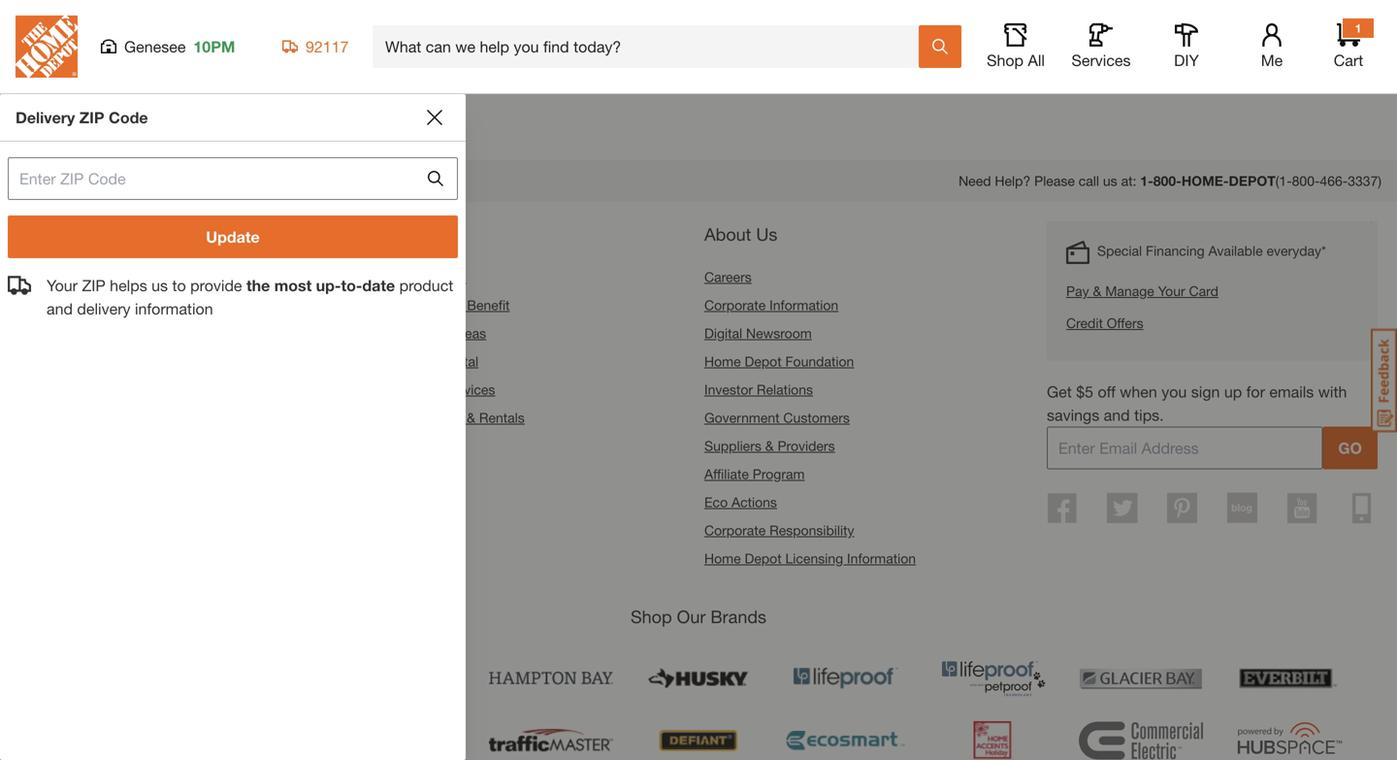 Task type: vqa. For each thing, say whether or not it's contained in the screenshot.
Card
yes



Task type: describe. For each thing, give the bounding box(es) containing it.
delivery
[[16, 108, 75, 127]]

affiliate program
[[705, 466, 805, 482]]

pay your credit card
[[19, 297, 147, 313]]

specials & offers
[[362, 269, 466, 285]]

pay for pay & manage your card
[[1067, 283, 1090, 299]]

eco actions link
[[705, 494, 777, 510]]

providers
[[778, 438, 835, 454]]

code
[[109, 108, 148, 127]]

order
[[62, 269, 97, 285]]

vigoro image
[[342, 713, 466, 760]]

relations
[[757, 381, 813, 397]]

0 vertical spatial information
[[770, 297, 839, 313]]

eco
[[705, 494, 728, 510]]

available
[[1209, 243, 1263, 259]]

0 horizontal spatial offers
[[430, 269, 466, 285]]

pay your credit card link
[[19, 297, 147, 313]]

truck & tool rental link
[[362, 353, 479, 369]]

diy for diy projects & ideas
[[362, 325, 384, 341]]

hubspace smart home image
[[1227, 713, 1351, 760]]

discount
[[410, 297, 463, 313]]

our
[[677, 606, 706, 627]]

off
[[1098, 382, 1116, 401]]

7
[[976, 57, 984, 75]]

with
[[1319, 382, 1348, 401]]

1 horizontal spatial 800-
[[1154, 173, 1182, 189]]

home depot on pinterest image
[[1168, 492, 1198, 524]]

check order status link
[[19, 269, 139, 285]]

your zip helps us to provide the most up-to-date
[[47, 276, 400, 295]]

customers
[[784, 409, 850, 425]]

digital
[[705, 325, 743, 341]]

1
[[1356, 21, 1362, 35]]

truck
[[362, 353, 395, 369]]

government
[[705, 409, 780, 425]]

provide
[[190, 276, 242, 295]]

1 horizontal spatial information
[[847, 550, 916, 566]]

commercial electric image
[[1079, 713, 1204, 760]]

home depot mobile apps image
[[1353, 492, 1372, 524]]

delivery
[[77, 299, 131, 318]]

services button
[[1071, 23, 1133, 70]]

for
[[1247, 382, 1266, 401]]

home depot on facebook image
[[1048, 492, 1078, 524]]

cart 1
[[1334, 21, 1364, 69]]

home depot licensing information link
[[705, 550, 916, 566]]

10pm
[[194, 37, 235, 56]]

special
[[1098, 243, 1143, 259]]

depot for foundation
[[745, 353, 782, 369]]

& for suppliers
[[766, 438, 774, 454]]

government customers link
[[705, 409, 850, 425]]

helps
[[110, 276, 147, 295]]

moving
[[362, 409, 407, 425]]

careers
[[705, 269, 752, 285]]

& for specials
[[417, 269, 426, 285]]

home for home depot licensing information
[[705, 550, 741, 566]]

trafficmaster image
[[489, 713, 613, 760]]

at:
[[1122, 173, 1137, 189]]

genesee
[[124, 37, 186, 56]]

credit offers
[[1067, 315, 1144, 331]]

brands
[[711, 606, 767, 627]]

call 7 days a week - 6 a.m. to 2 a.m. est
[[945, 57, 1231, 75]]

newsroom
[[746, 325, 812, 341]]

est
[[1203, 57, 1231, 75]]

home accents holiday image
[[932, 713, 1056, 760]]

careers link
[[705, 269, 752, 285]]

diy projects & ideas
[[362, 325, 486, 341]]

foundation
[[786, 353, 854, 369]]

466-
[[1320, 173, 1348, 189]]

husky image
[[637, 651, 761, 706]]

savings
[[1047, 406, 1100, 424]]

product
[[400, 276, 454, 295]]

get
[[1047, 382, 1072, 401]]

genesee 10pm
[[124, 37, 235, 56]]

date
[[362, 276, 395, 295]]

custom blinds: 1-800-658-7320
[[945, 22, 1169, 40]]

get $5 off when you sign up for emails with savings and tips.
[[1047, 382, 1348, 424]]

program
[[753, 466, 805, 482]]

zip for helps
[[82, 276, 106, 295]]

us
[[756, 224, 778, 244]]

corporate information link
[[705, 297, 839, 313]]

military discount benefit link
[[362, 297, 510, 313]]

shop our brands
[[631, 606, 767, 627]]

me button
[[1241, 23, 1304, 70]]

pay & manage your card
[[1067, 283, 1219, 299]]

feedback link image
[[1372, 328, 1398, 433]]

home for home depot foundation
[[705, 353, 741, 369]]

ecosmart image
[[784, 713, 909, 760]]

your down financing
[[1159, 283, 1186, 299]]

projects
[[388, 325, 437, 341]]

drawer close image
[[427, 110, 443, 125]]

shop for shop all
[[987, 51, 1024, 69]]

installation
[[362, 381, 427, 397]]

home depot on youtube image
[[1288, 492, 1318, 524]]

about us
[[705, 224, 778, 244]]

hampton bay image
[[489, 651, 613, 706]]

doers
[[58, 170, 106, 191]]

defiant image
[[637, 713, 761, 760]]

tool
[[411, 353, 436, 369]]

shop all button
[[985, 23, 1047, 70]]

call
[[1079, 173, 1100, 189]]

moving supplies & rentals
[[362, 409, 525, 425]]

information
[[135, 299, 213, 318]]

2 a.m. from the left
[[1168, 57, 1198, 75]]

(1-
[[1276, 173, 1293, 189]]

corporate for corporate information
[[705, 297, 766, 313]]

home depot foundation link
[[705, 353, 854, 369]]



Task type: locate. For each thing, give the bounding box(es) containing it.
all
[[1028, 51, 1045, 69]]

2 home from the top
[[705, 550, 741, 566]]

home depot on twitter image
[[1108, 492, 1138, 524]]

home decorators collection image
[[342, 651, 466, 706]]

0 horizontal spatial to
[[172, 276, 186, 295]]

0 horizontal spatial shop
[[631, 606, 672, 627]]

days
[[988, 57, 1022, 75]]

& for truck
[[399, 353, 407, 369]]

2 horizontal spatial 800-
[[1293, 173, 1320, 189]]

0 vertical spatial depot
[[745, 353, 782, 369]]

card up credit offers link
[[1190, 283, 1219, 299]]

1- right blinds:
[[1056, 22, 1070, 40]]

shop inside button
[[987, 51, 1024, 69]]

shop all
[[987, 51, 1045, 69]]

everbilt image
[[1227, 651, 1351, 706]]

done™
[[190, 170, 249, 191]]

services down "rental"
[[444, 381, 495, 397]]

specials
[[362, 269, 414, 285]]

Enter Email Address text field
[[1047, 426, 1323, 469]]

check
[[19, 269, 58, 285]]

your up pay your credit card
[[47, 276, 78, 295]]

& left manage
[[1093, 283, 1102, 299]]

0 vertical spatial offers
[[430, 269, 466, 285]]

0 horizontal spatial diy
[[362, 325, 384, 341]]

shop left our
[[631, 606, 672, 627]]

zip left code in the left top of the page
[[79, 108, 104, 127]]

go button
[[1323, 426, 1378, 469]]

diy
[[1175, 51, 1200, 69], [362, 325, 384, 341]]

0 horizontal spatial pay
[[19, 297, 42, 313]]

the home depot logo image
[[16, 16, 78, 78]]

1 horizontal spatial pay
[[1067, 283, 1090, 299]]

0 vertical spatial to
[[1137, 57, 1151, 75]]

lifeproof flooring image
[[784, 651, 909, 706]]

0 horizontal spatial card
[[118, 297, 147, 313]]

1 vertical spatial offers
[[1107, 315, 1144, 331]]

services down 1-800-658-7320 link
[[1072, 51, 1131, 69]]

government customers
[[705, 409, 850, 425]]

depot up investor relations
[[745, 353, 782, 369]]

emails
[[1270, 382, 1315, 401]]

0 horizontal spatial 1-
[[1056, 22, 1070, 40]]

1- right at:
[[1141, 173, 1154, 189]]

1 horizontal spatial and
[[1104, 406, 1130, 424]]

depot down corporate responsibility link
[[745, 550, 782, 566]]

0 vertical spatial diy
[[1175, 51, 1200, 69]]

1 vertical spatial and
[[1104, 406, 1130, 424]]

home depot blog image
[[1228, 492, 1258, 524]]

& for installation
[[431, 381, 440, 397]]

0 vertical spatial corporate
[[705, 297, 766, 313]]

specials & offers link
[[362, 269, 466, 285]]

help?
[[995, 173, 1031, 189]]

0 vertical spatial shop
[[987, 51, 1024, 69]]

$5
[[1077, 382, 1094, 401]]

licensing
[[786, 550, 844, 566]]

pay & manage your card link
[[1067, 281, 1327, 301]]

shop for shop our brands
[[631, 606, 672, 627]]

7320
[[1134, 22, 1169, 40]]

special financing available everyday*
[[1098, 243, 1327, 259]]

0 vertical spatial home
[[705, 353, 741, 369]]

need
[[959, 173, 992, 189]]

800- up call 7 days a week - 6 a.m. to 2 a.m. est
[[1070, 22, 1102, 40]]

0 vertical spatial zip
[[79, 108, 104, 127]]

zip for code
[[79, 108, 104, 127]]

1 horizontal spatial credit
[[1067, 315, 1103, 331]]

a.m. right 6
[[1103, 57, 1133, 75]]

corporate down eco actions link
[[705, 522, 766, 538]]

corporate down the careers link
[[705, 297, 766, 313]]

0 horizontal spatial 800-
[[1070, 22, 1102, 40]]

6
[[1090, 57, 1098, 75]]

everyday*
[[1267, 243, 1327, 259]]

manage
[[1106, 283, 1155, 299]]

1 horizontal spatial shop
[[987, 51, 1024, 69]]

more
[[142, 170, 185, 191]]

1 vertical spatial diy
[[362, 325, 384, 341]]

corporate for corporate responsibility
[[705, 522, 766, 538]]

truck & tool rental
[[362, 353, 479, 369]]

benefit
[[467, 297, 510, 313]]

eco actions
[[705, 494, 777, 510]]

92117 button
[[282, 37, 349, 56]]

affiliate program link
[[705, 466, 805, 482]]

to up the information
[[172, 276, 186, 295]]

800- right depot
[[1293, 173, 1320, 189]]

us
[[1103, 173, 1118, 189], [152, 276, 168, 295]]

1-
[[1056, 22, 1070, 40], [1141, 173, 1154, 189]]

please
[[1035, 173, 1075, 189]]

and inside product and delivery information
[[47, 299, 73, 318]]

services inside button
[[1072, 51, 1131, 69]]

product and delivery information
[[47, 276, 454, 318]]

1 vertical spatial information
[[847, 550, 916, 566]]

the
[[247, 276, 270, 295]]

delivery zip code
[[16, 108, 148, 127]]

1 horizontal spatial us
[[1103, 173, 1118, 189]]

corporate responsibility
[[705, 522, 855, 538]]

1 horizontal spatial offers
[[1107, 315, 1144, 331]]

home-
[[1182, 173, 1229, 189]]

zip up pay your credit card 'link'
[[82, 276, 106, 295]]

credit down 'pay & manage your card' at the top right of page
[[1067, 315, 1103, 331]]

information up newsroom
[[770, 297, 839, 313]]

1 vertical spatial services
[[444, 381, 495, 397]]

rentals
[[479, 409, 525, 425]]

1 depot from the top
[[745, 353, 782, 369]]

most
[[274, 276, 312, 295]]

0 vertical spatial services
[[1072, 51, 1131, 69]]

0 horizontal spatial us
[[152, 276, 168, 295]]

card
[[1190, 283, 1219, 299], [118, 297, 147, 313]]

& left ideas
[[441, 325, 450, 341]]

0 horizontal spatial a.m.
[[1103, 57, 1133, 75]]

how doers get more done™
[[16, 170, 249, 191]]

1 corporate from the top
[[705, 297, 766, 313]]

offers down manage
[[1107, 315, 1144, 331]]

update
[[206, 228, 260, 246]]

to
[[1137, 57, 1151, 75], [172, 276, 186, 295]]

1 vertical spatial home
[[705, 550, 741, 566]]

suppliers & providers
[[705, 438, 835, 454]]

diy button
[[1156, 23, 1218, 70]]

658-
[[1102, 22, 1134, 40]]

go
[[1339, 439, 1363, 457]]

0 vertical spatial credit
[[77, 297, 114, 313]]

& up military discount benefit link
[[417, 269, 426, 285]]

depot
[[1229, 173, 1276, 189]]

lifeproof with petproof technology carpet image
[[932, 651, 1056, 706]]

home depot foundation
[[705, 353, 854, 369]]

custom
[[945, 22, 999, 40]]

1 vertical spatial credit
[[1067, 315, 1103, 331]]

800- right at:
[[1154, 173, 1182, 189]]

responsibility
[[770, 522, 855, 538]]

depot for licensing
[[745, 550, 782, 566]]

0 vertical spatial us
[[1103, 173, 1118, 189]]

investor relations
[[705, 381, 813, 397]]

diy right 2
[[1175, 51, 1200, 69]]

1 vertical spatial depot
[[745, 550, 782, 566]]

Enter ZIP Code telephone field
[[8, 157, 425, 200]]

shop
[[987, 51, 1024, 69], [631, 606, 672, 627]]

and down off
[[1104, 406, 1130, 424]]

1 vertical spatial corporate
[[705, 522, 766, 538]]

a
[[1026, 57, 1034, 75]]

credit inside credit offers link
[[1067, 315, 1103, 331]]

& left tool
[[399, 353, 407, 369]]

card down helps
[[118, 297, 147, 313]]

1 horizontal spatial to
[[1137, 57, 1151, 75]]

shop left a
[[987, 51, 1024, 69]]

800-
[[1070, 22, 1102, 40], [1154, 173, 1182, 189], [1293, 173, 1320, 189]]

1 vertical spatial shop
[[631, 606, 672, 627]]

2 corporate from the top
[[705, 522, 766, 538]]

a.m. right 2
[[1168, 57, 1198, 75]]

0 vertical spatial and
[[47, 299, 73, 318]]

investor relations link
[[705, 381, 813, 397]]

1 home from the top
[[705, 353, 741, 369]]

and inside get $5 off when you sign up for emails with savings and tips.
[[1104, 406, 1130, 424]]

1 horizontal spatial card
[[1190, 283, 1219, 299]]

us up the information
[[152, 276, 168, 295]]

1 vertical spatial to
[[172, 276, 186, 295]]

up-
[[316, 276, 341, 295]]

& down government customers at the bottom right
[[766, 438, 774, 454]]

pay
[[1067, 283, 1090, 299], [19, 297, 42, 313]]

about
[[705, 224, 752, 244]]

2 depot from the top
[[745, 550, 782, 566]]

1 a.m. from the left
[[1103, 57, 1133, 75]]

& up the supplies
[[431, 381, 440, 397]]

to left 2
[[1137, 57, 1151, 75]]

call
[[945, 57, 971, 75]]

1 horizontal spatial a.m.
[[1168, 57, 1198, 75]]

moving supplies & rentals link
[[362, 409, 525, 425]]

& for pay
[[1093, 283, 1102, 299]]

0 horizontal spatial services
[[444, 381, 495, 397]]

diy up truck
[[362, 325, 384, 341]]

credit
[[77, 297, 114, 313], [1067, 315, 1103, 331]]

depot
[[745, 353, 782, 369], [745, 550, 782, 566]]

corporate information
[[705, 297, 839, 313]]

digital newsroom
[[705, 325, 812, 341]]

blinds:
[[1004, 22, 1051, 40]]

diy for diy
[[1175, 51, 1200, 69]]

1 vertical spatial 1-
[[1141, 173, 1154, 189]]

0 horizontal spatial information
[[770, 297, 839, 313]]

us left at:
[[1103, 173, 1118, 189]]

&
[[417, 269, 426, 285], [1093, 283, 1102, 299], [441, 325, 450, 341], [399, 353, 407, 369], [431, 381, 440, 397], [467, 409, 476, 425], [766, 438, 774, 454]]

diy inside button
[[1175, 51, 1200, 69]]

1 vertical spatial us
[[152, 276, 168, 295]]

diy projects & ideas link
[[362, 325, 486, 341]]

digital newsroom link
[[705, 325, 812, 341]]

home down eco
[[705, 550, 741, 566]]

1-800-658-7320 link
[[1056, 22, 1169, 40]]

What can we help you find today? search field
[[385, 26, 918, 67]]

supplies
[[411, 409, 463, 425]]

pay for pay your credit card
[[19, 297, 42, 313]]

offers up discount
[[430, 269, 466, 285]]

your down check order status
[[46, 297, 73, 313]]

pay down check
[[19, 297, 42, 313]]

up
[[1225, 382, 1243, 401]]

services
[[1072, 51, 1131, 69], [444, 381, 495, 397]]

home down digital
[[705, 353, 741, 369]]

information right licensing
[[847, 550, 916, 566]]

1 vertical spatial zip
[[82, 276, 106, 295]]

1 horizontal spatial services
[[1072, 51, 1131, 69]]

credit down 'order'
[[77, 297, 114, 313]]

0 vertical spatial 1-
[[1056, 22, 1070, 40]]

& left rentals
[[467, 409, 476, 425]]

0 horizontal spatial credit
[[77, 297, 114, 313]]

and down check order status
[[47, 299, 73, 318]]

credit offers link
[[1067, 313, 1327, 333]]

military
[[362, 297, 406, 313]]

0 horizontal spatial and
[[47, 299, 73, 318]]

zip
[[79, 108, 104, 127], [82, 276, 106, 295]]

1 horizontal spatial 1-
[[1141, 173, 1154, 189]]

pay up credit offers
[[1067, 283, 1090, 299]]

glacier bay image
[[1079, 651, 1204, 706]]

get
[[111, 170, 138, 191]]

1 horizontal spatial diy
[[1175, 51, 1200, 69]]



